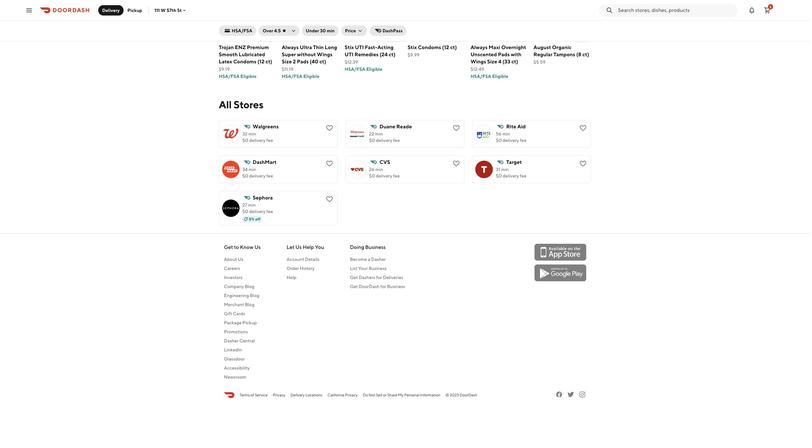 Task type: describe. For each thing, give the bounding box(es) containing it.
doordash on facebook image
[[556, 391, 563, 399]]

1 vertical spatial doordash
[[460, 393, 478, 398]]

1 horizontal spatial help
[[303, 244, 314, 251]]

locations
[[306, 393, 323, 398]]

august
[[534, 44, 552, 50]]

delivery for duane reade
[[376, 138, 393, 143]]

my
[[399, 393, 404, 398]]

1 horizontal spatial us
[[255, 244, 261, 251]]

us for about us
[[238, 257, 244, 262]]

32
[[243, 131, 248, 137]]

pickup button
[[124, 5, 146, 15]]

eligible inside stix uti fast-acting uti remedies (24 ct) $12.39 hsa/fsa eligible
[[367, 67, 383, 72]]

organic
[[553, 44, 572, 50]]

package
[[224, 320, 242, 326]]

walgreens
[[253, 124, 279, 130]]

27 min $0 delivery fee
[[243, 203, 273, 214]]

blog for merchant blog
[[245, 302, 255, 308]]

ct) inside always maxi overnight unscented pads with wings size 4 (33 ct) $12.49 hsa/fsa eligible
[[512, 58, 519, 65]]

all
[[219, 98, 232, 111]]

dasher central
[[224, 339, 255, 344]]

3 items, open order cart image
[[764, 6, 772, 14]]

w
[[161, 8, 166, 13]]

engineering blog
[[224, 293, 260, 298]]

promotions
[[224, 330, 248, 335]]

cards
[[233, 311, 245, 317]]

eligible inside always ultra thin long super without wings size 2 pads (40 ct) $11.19 hsa/fsa eligible
[[304, 74, 320, 79]]

central
[[240, 339, 255, 344]]

1 privacy from the left
[[273, 393, 286, 398]]

(12 inside trojan enz premium smooth lubricated latex condoms (12 ct) $9.19 hsa/fsa eligible
[[258, 58, 265, 65]]

order
[[287, 266, 299, 271]]

2 privacy from the left
[[345, 393, 358, 398]]

accessibility
[[224, 366, 250, 371]]

56
[[496, 131, 502, 137]]

111
[[155, 8, 160, 13]]

min inside button
[[327, 28, 335, 33]]

pads inside always maxi overnight unscented pads with wings size 4 (33 ct) $12.49 hsa/fsa eligible
[[499, 51, 510, 58]]

merchant
[[224, 302, 244, 308]]

fee for dashmart
[[267, 174, 273, 179]]

get for get doordash for business
[[350, 284, 358, 289]]

ultra
[[300, 44, 312, 50]]

fee for rite aid
[[520, 138, 527, 143]]

sell
[[377, 393, 383, 398]]

always ultra thin long super without wings size 2 pads (40 ct) image
[[282, 0, 340, 41]]

size for pads
[[488, 58, 498, 65]]

trojan
[[219, 44, 234, 50]]

pads inside always ultra thin long super without wings size 2 pads (40 ct) $11.19 hsa/fsa eligible
[[297, 58, 309, 65]]

trojan enz premium smooth lubricated latex condoms (12 ct) image
[[219, 0, 277, 41]]

$0 for target
[[496, 174, 502, 179]]

dashers
[[359, 275, 376, 280]]

22
[[370, 131, 375, 137]]

$9.99
[[408, 52, 420, 58]]

hsa/fsa inside "hsa/fsa" button
[[232, 28, 253, 33]]

30
[[320, 28, 326, 33]]

doing business
[[350, 244, 386, 251]]

eligible inside trojan enz premium smooth lubricated latex condoms (12 ct) $9.19 hsa/fsa eligible
[[241, 74, 257, 79]]

34 min $0 delivery fee
[[243, 167, 273, 179]]

delivery for target
[[503, 174, 520, 179]]

notification bell image
[[749, 6, 757, 14]]

information
[[421, 393, 441, 398]]

off
[[256, 217, 261, 222]]

unscented
[[471, 51, 497, 58]]

know
[[240, 244, 254, 251]]

delivery for walgreens
[[249, 138, 266, 143]]

rite
[[507, 124, 517, 130]]

get for get dashers for deliveries
[[350, 275, 358, 280]]

terms of service link
[[240, 393, 268, 399]]

account details link
[[287, 256, 324, 263]]

account
[[287, 257, 305, 262]]

over
[[263, 28, 274, 33]]

ct) inside august organic regular tampons (8 ct) $5.59
[[583, 51, 590, 58]]

pickup inside package pickup link
[[243, 320, 257, 326]]

stix uti fast-acting uti remedies (24 ct) image
[[345, 0, 403, 41]]

click to add this store to your saved list image for target
[[580, 160, 588, 168]]

hsa/fsa inside trojan enz premium smooth lubricated latex condoms (12 ct) $9.19 hsa/fsa eligible
[[219, 74, 240, 79]]

california
[[328, 393, 345, 398]]

delivery button
[[98, 5, 124, 15]]

click to add this store to your saved list image for sephora
[[326, 196, 334, 203]]

list your business
[[350, 266, 387, 271]]

personal
[[405, 393, 420, 398]]

history
[[300, 266, 315, 271]]

get for get to know us
[[224, 244, 233, 251]]

glassdoor
[[224, 357, 245, 362]]

enz
[[235, 44, 246, 50]]

$0 for dashmart
[[243, 174, 249, 179]]

promotions link
[[224, 329, 261, 335]]

delivery for cvs
[[376, 174, 393, 179]]

click to add this store to your saved list image for walgreens
[[326, 124, 334, 132]]

about us link
[[224, 256, 261, 263]]

let us help you
[[287, 244, 324, 251]]

get dashers for deliveries link
[[350, 275, 405, 281]]

fee for sephora
[[267, 209, 273, 214]]

list your business link
[[350, 265, 405, 272]]

stix condoms (12 ct) image
[[408, 0, 466, 41]]

blog for engineering blog
[[250, 293, 260, 298]]

$0 for duane reade
[[370, 138, 375, 143]]

become a dasher
[[350, 257, 386, 262]]

condoms inside trojan enz premium smooth lubricated latex condoms (12 ct) $9.19 hsa/fsa eligible
[[233, 58, 257, 65]]

4.5
[[274, 28, 281, 33]]

min for rite aid
[[503, 131, 511, 137]]

details
[[305, 257, 320, 262]]

(33
[[503, 58, 511, 65]]

under 30 min
[[306, 28, 335, 33]]

not
[[369, 393, 376, 398]]

merchant blog
[[224, 302, 255, 308]]

doing
[[350, 244, 365, 251]]

111 w 57th st
[[155, 8, 182, 13]]

(8
[[577, 51, 582, 58]]

$9.19
[[219, 67, 230, 72]]

overnight
[[502, 44, 527, 50]]

open menu image
[[25, 6, 33, 14]]

2023
[[450, 393, 459, 398]]

delivery for delivery
[[102, 8, 120, 13]]

$0 for rite aid
[[496, 138, 502, 143]]

under
[[306, 28, 319, 33]]

click to add this store to your saved list image for cvs
[[453, 160, 461, 168]]

27
[[243, 203, 247, 208]]

you
[[315, 244, 324, 251]]

premium
[[247, 44, 269, 50]]

gift cards
[[224, 311, 245, 317]]

2 inside button
[[771, 5, 772, 9]]

size for super
[[282, 58, 292, 65]]

price button
[[341, 26, 367, 36]]

august organic regular tampons (8 ct) image
[[534, 0, 592, 41]]

over 4.5
[[263, 28, 281, 33]]

deliveries
[[383, 275, 404, 280]]

thin
[[313, 44, 324, 50]]

duane reade
[[380, 124, 412, 130]]

hsa/fsa inside stix uti fast-acting uti remedies (24 ct) $12.39 hsa/fsa eligible
[[345, 67, 366, 72]]

5% off
[[249, 217, 261, 222]]

to
[[234, 244, 239, 251]]

always for always ultra thin long super without wings size 2 pads (40 ct)
[[282, 44, 299, 50]]



Task type: vqa. For each thing, say whether or not it's contained in the screenshot.


Task type: locate. For each thing, give the bounding box(es) containing it.
add
[[263, 32, 272, 37], [326, 32, 335, 37], [389, 32, 398, 37]]

delivery inside 31 min $0 delivery fee
[[503, 174, 520, 179]]

hsa/fsa up enz
[[232, 28, 253, 33]]

fee inside 26 min $0 delivery fee
[[394, 174, 400, 179]]

condoms down lubricated
[[233, 58, 257, 65]]

wings for $12.49
[[471, 58, 487, 65]]

$0 down 31
[[496, 174, 502, 179]]

pickup inside pickup "button"
[[128, 8, 142, 13]]

2 size from the left
[[488, 58, 498, 65]]

always inside always maxi overnight unscented pads with wings size 4 (33 ct) $12.49 hsa/fsa eligible
[[471, 44, 488, 50]]

always up unscented
[[471, 44, 488, 50]]

min right 22
[[376, 131, 383, 137]]

august organic regular tampons (8 ct) $5.59
[[534, 44, 590, 65]]

1 stix from the left
[[345, 44, 354, 50]]

min right 34
[[249, 167, 257, 172]]

tampons
[[554, 51, 576, 58]]

blog up the merchant blog link on the bottom left
[[250, 293, 260, 298]]

lubricated
[[239, 51, 265, 58]]

1 horizontal spatial pads
[[499, 51, 510, 58]]

delivery down rite on the top of the page
[[503, 138, 520, 143]]

delivery inside delivery button
[[102, 8, 120, 13]]

fee inside '34 min $0 delivery fee'
[[267, 174, 273, 179]]

eligible down lubricated
[[241, 74, 257, 79]]

0 horizontal spatial delivery
[[102, 8, 120, 13]]

34
[[243, 167, 248, 172]]

delivery left pickup "button"
[[102, 8, 120, 13]]

0 horizontal spatial doordash
[[359, 284, 380, 289]]

for for dashers
[[377, 275, 382, 280]]

0 horizontal spatial condoms
[[233, 58, 257, 65]]

always maxi overnight unscented pads with wings size 4 (33 ct) $12.49 hsa/fsa eligible
[[471, 44, 527, 79]]

stix up $9.99
[[408, 44, 417, 50]]

fast-
[[365, 44, 378, 50]]

fee inside 27 min $0 delivery fee
[[267, 209, 273, 214]]

without
[[297, 51, 316, 58]]

$0 down 22
[[370, 138, 375, 143]]

ct) inside always ultra thin long super without wings size 2 pads (40 ct) $11.19 hsa/fsa eligible
[[320, 58, 327, 65]]

us
[[255, 244, 261, 251], [296, 244, 302, 251], [238, 257, 244, 262]]

doordash inside 'link'
[[359, 284, 380, 289]]

wings
[[317, 51, 333, 58], [471, 58, 487, 65]]

dasher up linkedin
[[224, 339, 239, 344]]

min right 27
[[248, 203, 256, 208]]

or
[[383, 393, 387, 398]]

min right 30
[[327, 28, 335, 33]]

click to add this store to your saved list image
[[580, 124, 588, 132], [326, 160, 334, 168], [453, 160, 461, 168], [580, 160, 588, 168]]

us for let us help you
[[296, 244, 302, 251]]

delivery inside 26 min $0 delivery fee
[[376, 174, 393, 179]]

business down become a dasher link on the bottom
[[369, 266, 387, 271]]

stix for $9.99
[[408, 44, 417, 50]]

eligible down the 4 on the right top
[[493, 74, 509, 79]]

help link
[[287, 275, 324, 281]]

$0 down 27
[[243, 209, 249, 214]]

1 horizontal spatial 2
[[771, 5, 772, 9]]

1 always from the left
[[282, 44, 299, 50]]

fee inside 32 min $0 delivery fee
[[267, 138, 273, 143]]

1 horizontal spatial dasher
[[372, 257, 386, 262]]

stores
[[234, 98, 264, 111]]

wings up $12.49
[[471, 58, 487, 65]]

delivery inside 32 min $0 delivery fee
[[249, 138, 266, 143]]

size inside always ultra thin long super without wings size 2 pads (40 ct) $11.19 hsa/fsa eligible
[[282, 58, 292, 65]]

0 horizontal spatial 2
[[293, 58, 296, 65]]

min for target
[[502, 167, 509, 172]]

min inside '34 min $0 delivery fee'
[[249, 167, 257, 172]]

ct) inside stix uti fast-acting uti remedies (24 ct) $12.39 hsa/fsa eligible
[[389, 51, 396, 58]]

0 horizontal spatial dasher
[[224, 339, 239, 344]]

business down deliveries
[[387, 284, 405, 289]]

always maxi overnight unscented pads with wings size 4 (33 ct) image
[[471, 0, 529, 41]]

company blog link
[[224, 284, 261, 290]]

hsa/fsa down $11.19
[[282, 74, 303, 79]]

business up become a dasher link on the bottom
[[366, 244, 386, 251]]

(12 down stix condoms (12 ct) image on the right top
[[443, 44, 450, 50]]

linkedin
[[224, 348, 242, 353]]

blog for company blog
[[245, 284, 255, 289]]

price
[[345, 28, 356, 33]]

regular
[[534, 51, 553, 58]]

delivery down duane
[[376, 138, 393, 143]]

eligible down '(40'
[[304, 74, 320, 79]]

ct) right (24
[[389, 51, 396, 58]]

$0 down 56
[[496, 138, 502, 143]]

delivery for rite aid
[[503, 138, 520, 143]]

min inside 32 min $0 delivery fee
[[249, 131, 256, 137]]

click to add this store to your saved list image for dashmart
[[326, 160, 334, 168]]

package pickup link
[[224, 320, 261, 326]]

about us
[[224, 257, 244, 262]]

fee
[[267, 138, 273, 143], [394, 138, 400, 143], [520, 138, 527, 143], [267, 174, 273, 179], [394, 174, 400, 179], [520, 174, 527, 179], [267, 209, 273, 214]]

$0 inside 27 min $0 delivery fee
[[243, 209, 249, 214]]

1 horizontal spatial pickup
[[243, 320, 257, 326]]

ct) down with at the top of page
[[512, 58, 519, 65]]

under 30 min button
[[302, 26, 339, 36]]

2 horizontal spatial add
[[389, 32, 398, 37]]

1 vertical spatial condoms
[[233, 58, 257, 65]]

min inside the 22 min $0 delivery fee
[[376, 131, 383, 137]]

delivery for dashmart
[[249, 174, 266, 179]]

hsa/fsa down $9.19
[[219, 74, 240, 79]]

condoms up $9.99
[[418, 44, 442, 50]]

condoms inside stix condoms (12 ct) $9.99
[[418, 44, 442, 50]]

fee inside the 22 min $0 delivery fee
[[394, 138, 400, 143]]

3 add from the left
[[389, 32, 398, 37]]

fee inside 31 min $0 delivery fee
[[520, 174, 527, 179]]

pads up (33
[[499, 51, 510, 58]]

delivery left locations
[[291, 393, 305, 398]]

1 horizontal spatial uti
[[355, 44, 364, 50]]

ct) right '(40'
[[320, 58, 327, 65]]

privacy
[[273, 393, 286, 398], [345, 393, 358, 398]]

for up get doordash for business 'link'
[[377, 275, 382, 280]]

0 horizontal spatial pads
[[297, 58, 309, 65]]

1 vertical spatial uti
[[345, 51, 354, 58]]

1 vertical spatial 2
[[293, 58, 296, 65]]

0 vertical spatial get
[[224, 244, 233, 251]]

2 inside always ultra thin long super without wings size 2 pads (40 ct) $11.19 hsa/fsa eligible
[[293, 58, 296, 65]]

$0 inside 26 min $0 delivery fee
[[370, 174, 375, 179]]

privacy left do
[[345, 393, 358, 398]]

0 vertical spatial dasher
[[372, 257, 386, 262]]

wings inside always maxi overnight unscented pads with wings size 4 (33 ct) $12.49 hsa/fsa eligible
[[471, 58, 487, 65]]

for
[[377, 275, 382, 280], [381, 284, 387, 289]]

$0 for sephora
[[243, 209, 249, 214]]

min for sephora
[[248, 203, 256, 208]]

fee for walgreens
[[267, 138, 273, 143]]

min inside 31 min $0 delivery fee
[[502, 167, 509, 172]]

help left you
[[303, 244, 314, 251]]

pads down the without
[[297, 58, 309, 65]]

2 stix from the left
[[408, 44, 417, 50]]

delivery for sephora
[[249, 209, 266, 214]]

0 horizontal spatial (12
[[258, 58, 265, 65]]

1 vertical spatial help
[[287, 275, 297, 280]]

target
[[507, 159, 522, 165]]

0 vertical spatial pads
[[499, 51, 510, 58]]

Store search: begin typing to search for stores available on DoorDash text field
[[619, 7, 735, 14]]

1 vertical spatial dasher
[[224, 339, 239, 344]]

0 vertical spatial (12
[[443, 44, 450, 50]]

dashmart
[[253, 159, 277, 165]]

eligible down the remedies
[[367, 67, 383, 72]]

1 add from the left
[[263, 32, 272, 37]]

delivery inside 27 min $0 delivery fee
[[249, 209, 266, 214]]

account details
[[287, 257, 320, 262]]

click to add this store to your saved list image for duane reade
[[453, 124, 461, 132]]

1 horizontal spatial size
[[488, 58, 498, 65]]

delivery for delivery locations
[[291, 393, 305, 398]]

fee for target
[[520, 174, 527, 179]]

0 vertical spatial blog
[[245, 284, 255, 289]]

0 vertical spatial wings
[[317, 51, 333, 58]]

2 vertical spatial business
[[387, 284, 405, 289]]

1 vertical spatial delivery
[[291, 393, 305, 398]]

hsa/fsa down the $12.39 on the left top
[[345, 67, 366, 72]]

1 vertical spatial blog
[[250, 293, 260, 298]]

cvs
[[380, 159, 391, 165]]

stix for uti
[[345, 44, 354, 50]]

doordash on instagram image
[[579, 391, 587, 399]]

31 min $0 delivery fee
[[496, 167, 527, 179]]

fee inside 56 min $0 delivery fee
[[520, 138, 527, 143]]

about
[[224, 257, 237, 262]]

newsroom link
[[224, 374, 261, 381]]

2 vertical spatial blog
[[245, 302, 255, 308]]

wings for ct)
[[317, 51, 333, 58]]

stix up the $12.39 on the left top
[[345, 44, 354, 50]]

add up long
[[326, 32, 335, 37]]

min inside 27 min $0 delivery fee
[[248, 203, 256, 208]]

delivery down 'walgreens'
[[249, 138, 266, 143]]

1 horizontal spatial wings
[[471, 58, 487, 65]]

min right '32'
[[249, 131, 256, 137]]

1 horizontal spatial stix
[[408, 44, 417, 50]]

min for cvs
[[376, 167, 383, 172]]

$0 inside 32 min $0 delivery fee
[[243, 138, 249, 143]]

help
[[303, 244, 314, 251], [287, 275, 297, 280]]

click to add this store to your saved list image for rite aid
[[580, 124, 588, 132]]

share
[[388, 393, 398, 398]]

1 horizontal spatial privacy
[[345, 393, 358, 398]]

$0 down 34
[[243, 174, 249, 179]]

privacy right service
[[273, 393, 286, 398]]

(12 inside stix condoms (12 ct) $9.99
[[443, 44, 450, 50]]

get dashers for deliveries
[[350, 275, 404, 280]]

1 vertical spatial wings
[[471, 58, 487, 65]]

add left 4.5 in the top of the page
[[263, 32, 272, 37]]

wings inside always ultra thin long super without wings size 2 pads (40 ct) $11.19 hsa/fsa eligible
[[317, 51, 333, 58]]

min for duane reade
[[376, 131, 383, 137]]

$0 down '32'
[[243, 138, 249, 143]]

$0 inside the 22 min $0 delivery fee
[[370, 138, 375, 143]]

0 horizontal spatial wings
[[317, 51, 333, 58]]

order history link
[[287, 265, 324, 272]]

0 vertical spatial 2
[[771, 5, 772, 9]]

(40
[[310, 58, 319, 65]]

2 add from the left
[[326, 32, 335, 37]]

glassdoor link
[[224, 356, 261, 363]]

ct) down premium
[[266, 58, 272, 65]]

min right 26
[[376, 167, 383, 172]]

for down get dashers for deliveries "link"
[[381, 284, 387, 289]]

0 horizontal spatial always
[[282, 44, 299, 50]]

delivery inside '34 min $0 delivery fee'
[[249, 174, 266, 179]]

0 vertical spatial condoms
[[418, 44, 442, 50]]

acting
[[378, 44, 394, 50]]

(12 down lubricated
[[258, 58, 265, 65]]

hsa/fsa
[[232, 28, 253, 33], [345, 67, 366, 72], [219, 74, 240, 79], [282, 74, 303, 79], [471, 74, 492, 79]]

1 vertical spatial pads
[[297, 58, 309, 65]]

california privacy
[[328, 393, 358, 398]]

business inside 'link'
[[387, 284, 405, 289]]

eligible inside always maxi overnight unscented pads with wings size 4 (33 ct) $12.49 hsa/fsa eligible
[[493, 74, 509, 79]]

dashpass button
[[370, 26, 407, 36]]

become
[[350, 257, 367, 262]]

engineering blog link
[[224, 293, 261, 299]]

pickup left the 111
[[128, 8, 142, 13]]

ct) right (8 at right
[[583, 51, 590, 58]]

super
[[282, 51, 296, 58]]

pickup down "gift cards" link
[[243, 320, 257, 326]]

uti up the remedies
[[355, 44, 364, 50]]

22 min $0 delivery fee
[[370, 131, 400, 143]]

1 vertical spatial get
[[350, 275, 358, 280]]

a
[[368, 257, 371, 262]]

uti up the $12.39 on the left top
[[345, 51, 354, 58]]

min right 56
[[503, 131, 511, 137]]

2 horizontal spatial us
[[296, 244, 302, 251]]

for inside 'link'
[[381, 284, 387, 289]]

stix uti fast-acting uti remedies (24 ct) $12.39 hsa/fsa eligible
[[345, 44, 396, 72]]

long
[[325, 44, 337, 50]]

ct) down stix condoms (12 ct) image on the right top
[[451, 44, 457, 50]]

delivery down the cvs
[[376, 174, 393, 179]]

0 vertical spatial pickup
[[128, 8, 142, 13]]

1 horizontal spatial add
[[326, 32, 335, 37]]

delivery up off
[[249, 209, 266, 214]]

size left the 4 on the right top
[[488, 58, 498, 65]]

0 vertical spatial for
[[377, 275, 382, 280]]

0 horizontal spatial pickup
[[128, 8, 142, 13]]

help down order
[[287, 275, 297, 280]]

for for doordash
[[381, 284, 387, 289]]

0 horizontal spatial us
[[238, 257, 244, 262]]

0 horizontal spatial size
[[282, 58, 292, 65]]

blog down investors "link"
[[245, 284, 255, 289]]

min
[[327, 28, 335, 33], [249, 131, 256, 137], [376, 131, 383, 137], [503, 131, 511, 137], [249, 167, 257, 172], [376, 167, 383, 172], [502, 167, 509, 172], [248, 203, 256, 208]]

size inside always maxi overnight unscented pads with wings size 4 (33 ct) $12.49 hsa/fsa eligible
[[488, 58, 498, 65]]

reade
[[397, 124, 412, 130]]

fee for cvs
[[394, 174, 400, 179]]

doordash on twitter image
[[567, 391, 575, 399]]

stix inside stix condoms (12 ct) $9.99
[[408, 44, 417, 50]]

stix inside stix uti fast-acting uti remedies (24 ct) $12.39 hsa/fsa eligible
[[345, 44, 354, 50]]

$0 down 26
[[370, 174, 375, 179]]

min for walgreens
[[249, 131, 256, 137]]

always for always maxi overnight unscented pads with wings size 4 (33 ct)
[[471, 44, 488, 50]]

add up acting
[[389, 32, 398, 37]]

0 horizontal spatial add
[[263, 32, 272, 37]]

service
[[255, 393, 268, 398]]

57th
[[167, 8, 176, 13]]

eligible
[[367, 67, 383, 72], [241, 74, 257, 79], [304, 74, 320, 79], [493, 74, 509, 79]]

hsa/fsa inside always maxi overnight unscented pads with wings size 4 (33 ct) $12.49 hsa/fsa eligible
[[471, 74, 492, 79]]

1 horizontal spatial condoms
[[418, 44, 442, 50]]

delivery
[[249, 138, 266, 143], [376, 138, 393, 143], [503, 138, 520, 143], [249, 174, 266, 179], [376, 174, 393, 179], [503, 174, 520, 179], [249, 209, 266, 214]]

pickup
[[128, 8, 142, 13], [243, 320, 257, 326]]

engineering
[[224, 293, 249, 298]]

0 horizontal spatial privacy
[[273, 393, 286, 398]]

0 horizontal spatial uti
[[345, 51, 354, 58]]

doordash right '2023'
[[460, 393, 478, 398]]

ct)
[[451, 44, 457, 50], [389, 51, 396, 58], [583, 51, 590, 58], [266, 58, 272, 65], [320, 58, 327, 65], [512, 58, 519, 65]]

$0 for walgreens
[[243, 138, 249, 143]]

sephora
[[253, 195, 273, 201]]

min inside 56 min $0 delivery fee
[[503, 131, 511, 137]]

get inside 'link'
[[350, 284, 358, 289]]

for inside "link"
[[377, 275, 382, 280]]

size down super
[[282, 58, 292, 65]]

always
[[282, 44, 299, 50], [471, 44, 488, 50]]

2 down super
[[293, 58, 296, 65]]

1 vertical spatial for
[[381, 284, 387, 289]]

hsa/fsa button
[[219, 26, 257, 36]]

get inside "link"
[[350, 275, 358, 280]]

delivery inside 56 min $0 delivery fee
[[503, 138, 520, 143]]

$0 for cvs
[[370, 174, 375, 179]]

always inside always ultra thin long super without wings size 2 pads (40 ct) $11.19 hsa/fsa eligible
[[282, 44, 299, 50]]

doordash down "dashers"
[[359, 284, 380, 289]]

0 vertical spatial uti
[[355, 44, 364, 50]]

1 horizontal spatial doordash
[[460, 393, 478, 398]]

wings down long
[[317, 51, 333, 58]]

aid
[[518, 124, 526, 130]]

delivery locations link
[[291, 393, 323, 399]]

size
[[282, 58, 292, 65], [488, 58, 498, 65]]

delivery
[[102, 8, 120, 13], [291, 393, 305, 398]]

dasher up list your business link
[[372, 257, 386, 262]]

hsa/fsa down $12.49
[[471, 74, 492, 79]]

min right 31
[[502, 167, 509, 172]]

ct) inside stix condoms (12 ct) $9.99
[[451, 44, 457, 50]]

1 horizontal spatial (12
[[443, 44, 450, 50]]

$0 inside 56 min $0 delivery fee
[[496, 138, 502, 143]]

0 vertical spatial business
[[366, 244, 386, 251]]

condoms
[[418, 44, 442, 50], [233, 58, 257, 65]]

1 vertical spatial pickup
[[243, 320, 257, 326]]

add for trojan enz premium smooth lubricated latex condoms (12 ct)
[[263, 32, 272, 37]]

min inside 26 min $0 delivery fee
[[376, 167, 383, 172]]

2 vertical spatial get
[[350, 284, 358, 289]]

1 horizontal spatial delivery
[[291, 393, 305, 398]]

add button
[[259, 30, 276, 40], [259, 30, 276, 40], [322, 30, 339, 40], [322, 30, 339, 40], [385, 30, 402, 40], [385, 30, 402, 40]]

1 vertical spatial business
[[369, 266, 387, 271]]

uti
[[355, 44, 364, 50], [345, 51, 354, 58]]

1 horizontal spatial always
[[471, 44, 488, 50]]

56 min $0 delivery fee
[[496, 131, 527, 143]]

click to add this store to your saved list image
[[326, 124, 334, 132], [453, 124, 461, 132], [326, 196, 334, 203]]

delivery inside the 22 min $0 delivery fee
[[376, 138, 393, 143]]

blog up "gift cards" link
[[245, 302, 255, 308]]

0 vertical spatial doordash
[[359, 284, 380, 289]]

business
[[366, 244, 386, 251], [369, 266, 387, 271], [387, 284, 405, 289]]

company
[[224, 284, 244, 289]]

add for always ultra thin long super without wings size 2 pads (40 ct)
[[326, 32, 335, 37]]

add for stix uti fast-acting uti remedies (24 ct)
[[389, 32, 398, 37]]

0 vertical spatial delivery
[[102, 8, 120, 13]]

maxi
[[489, 44, 501, 50]]

min for dashmart
[[249, 167, 257, 172]]

us right "know"
[[255, 244, 261, 251]]

0 vertical spatial help
[[303, 244, 314, 251]]

2 button
[[762, 4, 775, 17]]

us right let
[[296, 244, 302, 251]]

california privacy link
[[328, 393, 358, 399]]

$0 inside '34 min $0 delivery fee'
[[243, 174, 249, 179]]

delivery down dashmart
[[249, 174, 266, 179]]

fee for duane reade
[[394, 138, 400, 143]]

delivery down target
[[503, 174, 520, 179]]

careers
[[224, 266, 240, 271]]

us up careers link
[[238, 257, 244, 262]]

2 right notification bell image
[[771, 5, 772, 9]]

1 size from the left
[[282, 58, 292, 65]]

always up super
[[282, 44, 299, 50]]

$0 inside 31 min $0 delivery fee
[[496, 174, 502, 179]]

all stores
[[219, 98, 264, 111]]

0 horizontal spatial stix
[[345, 44, 354, 50]]

1 vertical spatial (12
[[258, 58, 265, 65]]

of
[[251, 393, 254, 398]]

ct) inside trojan enz premium smooth lubricated latex condoms (12 ct) $9.19 hsa/fsa eligible
[[266, 58, 272, 65]]

2 always from the left
[[471, 44, 488, 50]]

get to know us
[[224, 244, 261, 251]]

hsa/fsa inside always ultra thin long super without wings size 2 pads (40 ct) $11.19 hsa/fsa eligible
[[282, 74, 303, 79]]

0 horizontal spatial help
[[287, 275, 297, 280]]



